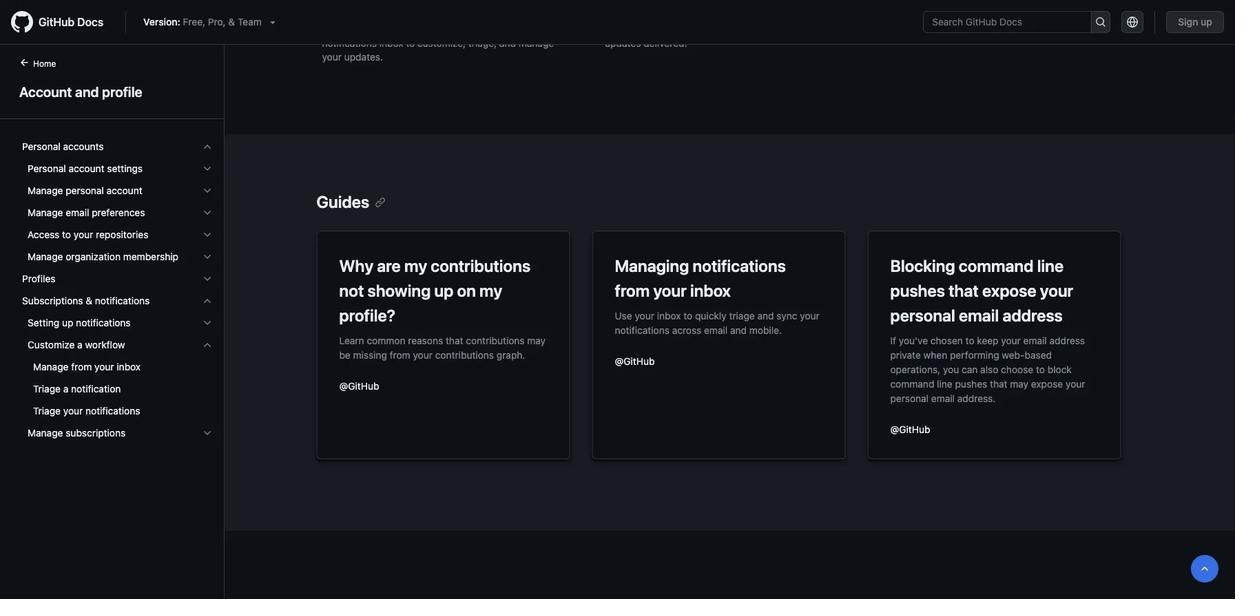 Task type: vqa. For each thing, say whether or not it's contained in the screenshot.
the To inside the to use git on the command line, you will need to download, install, and configure git on your computer. you can also install github cli to use github from the command line. for more information, see "
no



Task type: locate. For each thing, give the bounding box(es) containing it.
september 23 element
[[888, 3, 958, 14]]

up inside why are my contributions not showing up on my profile?
[[434, 281, 454, 300]]

0 vertical spatial contributions
[[431, 256, 531, 276]]

0 vertical spatial you
[[795, 10, 811, 21]]

address
[[1003, 306, 1063, 325], [1050, 335, 1086, 346]]

1 vertical spatial personal
[[28, 163, 66, 174]]

manage
[[519, 38, 554, 49]]

1 horizontal spatial up
[[434, 281, 454, 300]]

up inside setting up notifications dropdown button
[[62, 317, 73, 329]]

1 horizontal spatial @github
[[615, 356, 655, 367]]

notifications down use
[[615, 325, 670, 336]]

2 vertical spatial personal
[[891, 393, 929, 404]]

expose
[[983, 281, 1037, 300], [1032, 378, 1064, 390]]

Search GitHub Docs search field
[[924, 12, 1091, 32]]

@github down use
[[615, 356, 655, 367]]

1 horizontal spatial want
[[814, 10, 835, 21]]

a inside dropdown button
[[77, 339, 82, 351]]

notifications up workflow
[[76, 317, 131, 329]]

your down managing
[[654, 281, 687, 300]]

2 vertical spatial contributions
[[435, 349, 494, 361]]

1 horizontal spatial activity
[[693, 10, 725, 21]]

and down triage
[[731, 325, 747, 336]]

updates.
[[344, 51, 383, 63]]

a
[[77, 339, 82, 351], [63, 384, 68, 395]]

manage personal account
[[28, 185, 142, 196]]

triage your notifications
[[33, 406, 140, 417]]

that inside choose the type of activity on github that you want to receive notifications for and how you want these updates delivered.
[[775, 10, 793, 21]]

sc 9kayk9 0 image inside the "manage personal account" dropdown button
[[202, 185, 213, 196]]

manage subscriptions
[[28, 428, 126, 439]]

0 vertical spatial expose
[[983, 281, 1037, 300]]

1 vertical spatial &
[[86, 295, 92, 307]]

sc 9kayk9 0 image for profiles
[[202, 274, 213, 285]]

0 horizontal spatial pushes
[[891, 281, 946, 300]]

choose the type of activity on github that you want to receive notifications for and how you want these updates delivered.
[[605, 10, 847, 49]]

0 vertical spatial account
[[69, 163, 104, 174]]

inbox up across
[[657, 310, 681, 322]]

sign up link
[[1167, 11, 1225, 33]]

1 horizontal spatial line
[[1038, 256, 1064, 276]]

your inside dropdown button
[[74, 229, 93, 241]]

triage for triage your notifications
[[33, 406, 61, 417]]

2 vertical spatial from
[[71, 361, 92, 373]]

1 horizontal spatial may
[[1011, 378, 1029, 390]]

inbox down provide
[[380, 38, 403, 49]]

1 vertical spatial can
[[962, 364, 978, 375]]

want left these on the top
[[771, 24, 793, 35]]

2 activity from the left
[[693, 10, 725, 21]]

6 sc 9kayk9 0 image from the top
[[202, 428, 213, 439]]

on up how
[[728, 10, 739, 21]]

your inside managing notifications from your inbox
[[654, 281, 687, 300]]

your inside blocking command line pushes that expose your personal email address
[[1041, 281, 1074, 300]]

updates inside notifications provide updates about the activity on github.com that you've subscribed to. you can use the notifications inbox to customize, triage, and manage your updates.
[[417, 10, 453, 21]]

notifications down profiles dropdown button
[[95, 295, 150, 307]]

your down reasons
[[413, 349, 433, 361]]

notifications inside dropdown button
[[76, 317, 131, 329]]

customize a workflow element
[[11, 334, 224, 422], [11, 356, 224, 422]]

on
[[536, 10, 547, 21], [728, 10, 739, 21], [457, 281, 476, 300]]

1 vertical spatial you've
[[899, 335, 928, 346]]

email inside use your inbox to quickly triage and sync your notifications across email and mobile.
[[704, 325, 728, 336]]

your inside the learn common reasons that contributions may be missing from your contributions graph.
[[413, 349, 433, 361]]

up right the showing
[[434, 281, 454, 300]]

common
[[367, 335, 406, 346]]

expose up keep
[[983, 281, 1037, 300]]

1 horizontal spatial &
[[228, 16, 235, 28]]

1 vertical spatial pushes
[[956, 378, 988, 390]]

0 horizontal spatial can
[[515, 24, 531, 35]]

that
[[775, 10, 793, 21], [378, 24, 395, 35], [949, 281, 979, 300], [446, 335, 463, 346], [990, 378, 1008, 390]]

sc 9kayk9 0 image inside the manage subscriptions 'dropdown button'
[[202, 428, 213, 439]]

1 vertical spatial line
[[937, 378, 953, 390]]

expose down block
[[1032, 378, 1064, 390]]

you
[[795, 10, 811, 21], [752, 24, 769, 35], [943, 364, 960, 375]]

github inside choose the type of activity on github that you want to receive notifications for and how you want these updates delivered.
[[741, 10, 772, 21]]

& up 'setting up notifications' at the left
[[86, 295, 92, 307]]

and inside "element"
[[75, 83, 99, 100]]

2 vertical spatial up
[[62, 317, 73, 329]]

1 personal accounts element from the top
[[11, 136, 224, 268]]

the up the to.
[[484, 10, 498, 21]]

customize,
[[418, 38, 466, 49]]

guides link
[[317, 192, 386, 212]]

account and profile link
[[17, 81, 207, 102]]

customize
[[28, 339, 75, 351]]

0 horizontal spatial you've
[[398, 24, 427, 35]]

on inside why are my contributions not showing up on my profile?
[[457, 281, 476, 300]]

0 horizontal spatial you
[[752, 24, 769, 35]]

personal up chosen
[[891, 306, 956, 325]]

your down manage email preferences
[[74, 229, 93, 241]]

1 horizontal spatial from
[[390, 349, 411, 361]]

notifications
[[640, 24, 695, 35], [322, 38, 377, 49], [693, 256, 786, 276], [95, 295, 150, 307], [76, 317, 131, 329], [615, 325, 670, 336], [86, 406, 140, 417]]

on up the learn common reasons that contributions may be missing from your contributions graph.
[[457, 281, 476, 300]]

sc 9kayk9 0 image inside setting up notifications dropdown button
[[202, 318, 213, 329]]

preferences
[[92, 207, 145, 218]]

use your inbox to quickly triage and sync your notifications across email and mobile.
[[615, 310, 820, 336]]

account inside the "manage personal account" dropdown button
[[107, 185, 142, 196]]

address up based
[[1003, 306, 1063, 325]]

triage down "customize"
[[33, 384, 61, 395]]

2 subscriptions & notifications element from the top
[[11, 312, 224, 445]]

notifications inside use your inbox to quickly triage and sync your notifications across email and mobile.
[[615, 325, 670, 336]]

up for setting up notifications
[[62, 317, 73, 329]]

1 vertical spatial expose
[[1032, 378, 1064, 390]]

on inside notifications provide updates about the activity on github.com that you've subscribed to. you can use the notifications inbox to customize, triage, and manage your updates.
[[536, 10, 547, 21]]

personal down personal account settings
[[66, 185, 104, 196]]

2 vertical spatial you
[[943, 364, 960, 375]]

0 horizontal spatial account
[[69, 163, 104, 174]]

you've inside notifications provide updates about the activity on github.com that you've subscribed to. you can use the notifications inbox to customize, triage, and manage your updates.
[[398, 24, 427, 35]]

0 vertical spatial updates
[[417, 10, 453, 21]]

account
[[69, 163, 104, 174], [107, 185, 142, 196]]

want
[[814, 10, 835, 21], [771, 24, 793, 35]]

1 vertical spatial up
[[434, 281, 454, 300]]

2 horizontal spatial @github
[[891, 424, 931, 435]]

1 vertical spatial personal
[[891, 306, 956, 325]]

to.
[[482, 24, 493, 35]]

sc 9kayk9 0 image inside subscriptions & notifications 'dropdown button'
[[202, 296, 213, 307]]

can left use
[[515, 24, 531, 35]]

github
[[741, 10, 772, 21], [39, 16, 75, 29]]

to inside access to your repositories dropdown button
[[62, 229, 71, 241]]

sc 9kayk9 0 image for customize a workflow
[[202, 340, 213, 351]]

1 vertical spatial a
[[63, 384, 68, 395]]

email up keep
[[959, 306, 1000, 325]]

the left type
[[642, 10, 656, 21]]

1 vertical spatial my
[[480, 281, 503, 300]]

0 vertical spatial want
[[814, 10, 835, 21]]

0 vertical spatial my
[[404, 256, 427, 276]]

pushes down blocking
[[891, 281, 946, 300]]

1 horizontal spatial command
[[959, 256, 1034, 276]]

up for sign up
[[1201, 16, 1213, 28]]

1 horizontal spatial github
[[741, 10, 772, 21]]

@github down missing
[[339, 380, 379, 392]]

2 horizontal spatial on
[[728, 10, 739, 21]]

sc 9kayk9 0 image for manage personal account
[[202, 185, 213, 196]]

you've up the "private"
[[899, 335, 928, 346]]

tooltip
[[1192, 555, 1219, 583]]

0 vertical spatial @github
[[615, 356, 655, 367]]

pushes inside if you've chosen to keep your email address private when performing web-based operations, you can also choose to block command line pushes that may expose your personal email address.
[[956, 378, 988, 390]]

0 vertical spatial pushes
[[891, 281, 946, 300]]

1 vertical spatial @github
[[339, 380, 379, 392]]

customize a workflow element containing manage from your inbox
[[11, 356, 224, 422]]

sc 9kayk9 0 image for personal accounts
[[202, 141, 213, 152]]

personal accounts element
[[11, 136, 224, 268], [11, 158, 224, 268]]

1 sc 9kayk9 0 image from the top
[[202, 141, 213, 152]]

triangle down image
[[267, 17, 278, 28]]

keep
[[978, 335, 999, 346]]

may inside if you've chosen to keep your email address private when performing web-based operations, you can also choose to block command line pushes that may expose your personal email address.
[[1011, 378, 1029, 390]]

email left the address.
[[932, 393, 955, 404]]

triage your notifications link
[[17, 400, 218, 422]]

1 sc 9kayk9 0 image from the top
[[202, 163, 213, 174]]

0 horizontal spatial may
[[527, 335, 546, 346]]

inbox down customize a workflow dropdown button
[[117, 361, 141, 373]]

email down quickly
[[704, 325, 728, 336]]

manage for manage subscriptions
[[28, 428, 63, 439]]

email down manage personal account
[[66, 207, 89, 218]]

triage a notification link
[[17, 378, 218, 400]]

updates
[[417, 10, 453, 21], [605, 38, 641, 49]]

0 horizontal spatial command
[[891, 378, 935, 390]]

0 horizontal spatial updates
[[417, 10, 453, 21]]

notifications up triage
[[693, 256, 786, 276]]

manage from your inbox link
[[17, 356, 218, 378]]

you up these on the top
[[795, 10, 811, 21]]

0 vertical spatial address
[[1003, 306, 1063, 325]]

1 vertical spatial from
[[390, 349, 411, 361]]

you down when
[[943, 364, 960, 375]]

personal down 'operations,'
[[891, 393, 929, 404]]

0 vertical spatial command
[[959, 256, 1034, 276]]

github up how
[[741, 10, 772, 21]]

1 horizontal spatial a
[[77, 339, 82, 351]]

0 vertical spatial may
[[527, 335, 546, 346]]

3 sc 9kayk9 0 image from the top
[[202, 207, 213, 218]]

sc 9kayk9 0 image inside profiles dropdown button
[[202, 274, 213, 285]]

account and profile element
[[0, 56, 225, 598]]

notifications down the github.com at the top of page
[[322, 38, 377, 49]]

@github down 'operations,'
[[891, 424, 931, 435]]

notifications
[[322, 10, 378, 21]]

personal inside blocking command line pushes that expose your personal email address
[[891, 306, 956, 325]]

choose
[[1002, 364, 1034, 375]]

0 horizontal spatial from
[[71, 361, 92, 373]]

from inside managing notifications from your inbox
[[615, 281, 650, 300]]

1 horizontal spatial updates
[[605, 38, 641, 49]]

1 vertical spatial address
[[1050, 335, 1086, 346]]

1 horizontal spatial pushes
[[956, 378, 988, 390]]

your down workflow
[[94, 361, 114, 373]]

& right the 'pro,' at top left
[[228, 16, 235, 28]]

1 subscriptions & notifications element from the top
[[11, 290, 224, 445]]

notification
[[71, 384, 121, 395]]

4 sc 9kayk9 0 image from the top
[[202, 252, 213, 263]]

& inside 'dropdown button'
[[86, 295, 92, 307]]

0 vertical spatial personal
[[66, 185, 104, 196]]

sc 9kayk9 0 image for subscriptions & notifications
[[202, 296, 213, 307]]

can down performing
[[962, 364, 978, 375]]

your left updates.
[[322, 51, 342, 63]]

notifications down type
[[640, 24, 695, 35]]

0 horizontal spatial &
[[86, 295, 92, 307]]

graph.
[[497, 349, 525, 361]]

mobile.
[[750, 325, 782, 336]]

your up based
[[1041, 281, 1074, 300]]

sc 9kayk9 0 image for manage email preferences
[[202, 207, 213, 218]]

0 horizontal spatial activity
[[501, 10, 533, 21]]

if
[[891, 335, 897, 346]]

from up triage a notification
[[71, 361, 92, 373]]

on up use
[[536, 10, 547, 21]]

the right use
[[552, 24, 567, 35]]

2 sc 9kayk9 0 image from the top
[[202, 185, 213, 196]]

4 sc 9kayk9 0 image from the top
[[202, 318, 213, 329]]

september
[[888, 3, 941, 14]]

triage up the manage subscriptions
[[33, 406, 61, 417]]

customize a workflow element containing customize a workflow
[[11, 334, 224, 422]]

subscriptions
[[66, 428, 126, 439]]

inbox up quickly
[[691, 281, 731, 300]]

from down common
[[390, 349, 411, 361]]

up inside the "sign up" link
[[1201, 16, 1213, 28]]

and right for
[[712, 24, 729, 35]]

personal
[[22, 141, 60, 152], [28, 163, 66, 174]]

my
[[404, 256, 427, 276], [480, 281, 503, 300]]

1 vertical spatial want
[[771, 24, 793, 35]]

pro,
[[208, 16, 226, 28]]

account inside personal account settings dropdown button
[[69, 163, 104, 174]]

select language: current language is english image
[[1128, 17, 1139, 28]]

1 vertical spatial updates
[[605, 38, 641, 49]]

0 vertical spatial personal
[[22, 141, 60, 152]]

updates down the receive
[[605, 38, 641, 49]]

2 horizontal spatial up
[[1201, 16, 1213, 28]]

setting up notifications
[[28, 317, 131, 329]]

2 sc 9kayk9 0 image from the top
[[202, 230, 213, 241]]

guides
[[317, 192, 369, 212]]

updates inside choose the type of activity on github that you want to receive notifications for and how you want these updates delivered.
[[605, 38, 641, 49]]

account down settings
[[107, 185, 142, 196]]

from
[[615, 281, 650, 300], [390, 349, 411, 361], [71, 361, 92, 373]]

personal left accounts at the left
[[22, 141, 60, 152]]

0 vertical spatial up
[[1201, 16, 1213, 28]]

sc 9kayk9 0 image inside manage email preferences 'dropdown button'
[[202, 207, 213, 218]]

2 personal accounts element from the top
[[11, 158, 224, 268]]

1 vertical spatial command
[[891, 378, 935, 390]]

your up the manage subscriptions
[[63, 406, 83, 417]]

triage,
[[469, 38, 497, 49]]

sc 9kayk9 0 image inside manage organization membership dropdown button
[[202, 252, 213, 263]]

None search field
[[924, 11, 1111, 33]]

github docs link
[[11, 11, 114, 33]]

1 customize a workflow element from the top
[[11, 334, 224, 422]]

operations,
[[891, 364, 941, 375]]

0 vertical spatial you've
[[398, 24, 427, 35]]

a left notification
[[63, 384, 68, 395]]

1 horizontal spatial on
[[536, 10, 547, 21]]

notifications down "triage a notification" link at the left bottom
[[86, 406, 140, 417]]

your right sync
[[800, 310, 820, 322]]

receive
[[605, 24, 637, 35]]

0 vertical spatial triage
[[33, 384, 61, 395]]

updates up 'subscribed' at top left
[[417, 10, 453, 21]]

2 horizontal spatial from
[[615, 281, 650, 300]]

and inside notifications provide updates about the activity on github.com that you've subscribed to. you can use the notifications inbox to customize, triage, and manage your updates.
[[500, 38, 516, 49]]

0 horizontal spatial want
[[771, 24, 793, 35]]

learn common reasons that contributions may be missing from your contributions graph.
[[339, 335, 546, 361]]

when
[[924, 349, 948, 361]]

1 triage from the top
[[33, 384, 61, 395]]

1 vertical spatial may
[[1011, 378, 1029, 390]]

to inside choose the type of activity on github that you want to receive notifications for and how you want these updates delivered.
[[838, 10, 847, 21]]

2 triage from the top
[[33, 406, 61, 417]]

and left profile
[[75, 83, 99, 100]]

1 vertical spatial account
[[107, 185, 142, 196]]

sc 9kayk9 0 image
[[202, 163, 213, 174], [202, 230, 213, 241], [202, 296, 213, 307], [202, 318, 213, 329], [202, 340, 213, 351]]

my up the graph.
[[480, 281, 503, 300]]

want up these on the top
[[814, 10, 835, 21]]

0 horizontal spatial the
[[484, 10, 498, 21]]

sc 9kayk9 0 image inside personal accounts dropdown button
[[202, 141, 213, 152]]

subscriptions & notifications element
[[11, 290, 224, 445], [11, 312, 224, 445]]

personal for personal accounts
[[22, 141, 60, 152]]

up right sign
[[1201, 16, 1213, 28]]

1 vertical spatial triage
[[33, 406, 61, 417]]

sc 9kayk9 0 image inside personal account settings dropdown button
[[202, 163, 213, 174]]

sc 9kayk9 0 image for manage subscriptions
[[202, 428, 213, 439]]

address up block
[[1050, 335, 1086, 346]]

2 customize a workflow element from the top
[[11, 356, 224, 422]]

how
[[731, 24, 750, 35]]

and
[[712, 24, 729, 35], [500, 38, 516, 49], [75, 83, 99, 100], [758, 310, 774, 322], [731, 325, 747, 336]]

can
[[515, 24, 531, 35], [962, 364, 978, 375]]

triage for triage a notification
[[33, 384, 61, 395]]

0 horizontal spatial up
[[62, 317, 73, 329]]

can inside if you've chosen to keep your email address private when performing web-based operations, you can also choose to block command line pushes that may expose your personal email address.
[[962, 364, 978, 375]]

notifications inside 'link'
[[86, 406, 140, 417]]

to
[[838, 10, 847, 21], [406, 38, 415, 49], [62, 229, 71, 241], [684, 310, 693, 322], [966, 335, 975, 346], [1037, 364, 1045, 375]]

command inside if you've chosen to keep your email address private when performing web-based operations, you can also choose to block command line pushes that may expose your personal email address.
[[891, 378, 935, 390]]

0 horizontal spatial a
[[63, 384, 68, 395]]

managing notifications from your inbox
[[615, 256, 786, 300]]

account up manage personal account
[[69, 163, 104, 174]]

you right how
[[752, 24, 769, 35]]

0 vertical spatial &
[[228, 16, 235, 28]]

up up customize a workflow
[[62, 317, 73, 329]]

on inside choose the type of activity on github that you want to receive notifications for and how you want these updates delivered.
[[728, 10, 739, 21]]

0 horizontal spatial my
[[404, 256, 427, 276]]

2 horizontal spatial you
[[943, 364, 960, 375]]

1 horizontal spatial can
[[962, 364, 978, 375]]

my right are
[[404, 256, 427, 276]]

0 vertical spatial can
[[515, 24, 531, 35]]

and down you
[[500, 38, 516, 49]]

you've down provide
[[398, 24, 427, 35]]

2 horizontal spatial the
[[642, 10, 656, 21]]

sc 9kayk9 0 image inside customize a workflow dropdown button
[[202, 340, 213, 351]]

a down 'setting up notifications' at the left
[[77, 339, 82, 351]]

sc 9kayk9 0 image inside access to your repositories dropdown button
[[202, 230, 213, 241]]

customize a workflow element for workflow
[[11, 356, 224, 422]]

if you've chosen to keep your email address private when performing web-based operations, you can also choose to block command line pushes that may expose your personal email address.
[[891, 335, 1086, 404]]

1 horizontal spatial account
[[107, 185, 142, 196]]

about
[[456, 10, 481, 21]]

0 horizontal spatial @github
[[339, 380, 379, 392]]

sc 9kayk9 0 image
[[202, 141, 213, 152], [202, 185, 213, 196], [202, 207, 213, 218], [202, 252, 213, 263], [202, 274, 213, 285], [202, 428, 213, 439]]

5 sc 9kayk9 0 image from the top
[[202, 340, 213, 351]]

pushes up the address.
[[956, 378, 988, 390]]

subscriptions & notifications element containing setting up notifications
[[11, 312, 224, 445]]

from up use
[[615, 281, 650, 300]]

personal account settings button
[[17, 158, 218, 180]]

web-
[[1002, 349, 1025, 361]]

triage inside 'link'
[[33, 406, 61, 417]]

personal down 'personal accounts'
[[28, 163, 66, 174]]

activity up for
[[693, 10, 725, 21]]

organization
[[66, 251, 121, 263]]

may
[[527, 335, 546, 346], [1011, 378, 1029, 390]]

quickly
[[695, 310, 727, 322]]

address inside if you've chosen to keep your email address private when performing web-based operations, you can also choose to block command line pushes that may expose your personal email address.
[[1050, 335, 1086, 346]]

1 horizontal spatial you've
[[899, 335, 928, 346]]

2 vertical spatial @github
[[891, 424, 931, 435]]

0 horizontal spatial line
[[937, 378, 953, 390]]

1 activity from the left
[[501, 10, 533, 21]]

from inside the learn common reasons that contributions may be missing from your contributions graph.
[[390, 349, 411, 361]]

activity up you
[[501, 10, 533, 21]]

0 vertical spatial from
[[615, 281, 650, 300]]

3 sc 9kayk9 0 image from the top
[[202, 296, 213, 307]]

0 vertical spatial line
[[1038, 256, 1064, 276]]

line inside if you've chosen to keep your email address private when performing web-based operations, you can also choose to block command line pushes that may expose your personal email address.
[[937, 378, 953, 390]]

0 vertical spatial a
[[77, 339, 82, 351]]

5 sc 9kayk9 0 image from the top
[[202, 274, 213, 285]]

github left the docs
[[39, 16, 75, 29]]

0 horizontal spatial on
[[457, 281, 476, 300]]



Task type: describe. For each thing, give the bounding box(es) containing it.
learn
[[339, 335, 364, 346]]

repositories
[[96, 229, 148, 241]]

that inside notifications provide updates about the activity on github.com that you've subscribed to. you can use the notifications inbox to customize, triage, and manage your updates.
[[378, 24, 395, 35]]

use
[[534, 24, 550, 35]]

why
[[339, 256, 374, 276]]

showing
[[368, 281, 431, 300]]

profiles button
[[17, 268, 218, 290]]

activity inside notifications provide updates about the activity on github.com that you've subscribed to. you can use the notifications inbox to customize, triage, and manage your updates.
[[501, 10, 533, 21]]

manage subscriptions button
[[17, 422, 218, 445]]

account
[[19, 83, 72, 100]]

chosen
[[931, 335, 963, 346]]

@github for managing notifications from your inbox
[[615, 356, 655, 367]]

access to your repositories
[[28, 229, 148, 241]]

account and profile
[[19, 83, 142, 100]]

may inside the learn common reasons that contributions may be missing from your contributions graph.
[[527, 335, 546, 346]]

settings
[[107, 163, 143, 174]]

address inside blocking command line pushes that expose your personal email address
[[1003, 306, 1063, 325]]

access to your repositories button
[[17, 224, 218, 246]]

email up based
[[1024, 335, 1047, 346]]

personal accounts button
[[17, 136, 218, 158]]

version:
[[143, 16, 181, 28]]

command inside blocking command line pushes that expose your personal email address
[[959, 256, 1034, 276]]

delivered.
[[644, 38, 687, 49]]

home
[[33, 59, 56, 68]]

triage a notification
[[33, 384, 121, 395]]

sc 9kayk9 0 image for setting up notifications
[[202, 318, 213, 329]]

manage for manage from your inbox
[[33, 361, 69, 373]]

notifications provide updates about the activity on github.com that you've subscribed to. you can use the notifications inbox to customize, triage, and manage your updates.
[[322, 10, 567, 63]]

manage email preferences button
[[17, 202, 218, 224]]

line inside blocking command line pushes that expose your personal email address
[[1038, 256, 1064, 276]]

sign
[[1179, 16, 1199, 28]]

to inside use your inbox to quickly triage and sync your notifications across email and mobile.
[[684, 310, 693, 322]]

setting up notifications button
[[17, 312, 218, 334]]

and inside choose the type of activity on github that you want to receive notifications for and how you want these updates delivered.
[[712, 24, 729, 35]]

home link
[[14, 57, 78, 71]]

personal inside dropdown button
[[66, 185, 104, 196]]

github.com
[[322, 24, 375, 35]]

personal for personal account settings
[[28, 163, 66, 174]]

that inside the learn common reasons that contributions may be missing from your contributions graph.
[[446, 335, 463, 346]]

your down block
[[1066, 378, 1086, 390]]

activity inside choose the type of activity on github that you want to receive notifications for and how you want these updates delivered.
[[693, 10, 725, 21]]

inbox inside use your inbox to quickly triage and sync your notifications across email and mobile.
[[657, 310, 681, 322]]

provide
[[381, 10, 414, 21]]

manage organization membership button
[[17, 246, 218, 268]]

that inside if you've chosen to keep your email address private when performing web-based operations, you can also choose to block command line pushes that may expose your personal email address.
[[990, 378, 1008, 390]]

@github for why are my contributions not showing up on my profile?
[[339, 380, 379, 392]]

a for triage
[[63, 384, 68, 395]]

expose inside blocking command line pushes that expose your personal email address
[[983, 281, 1037, 300]]

0 horizontal spatial github
[[39, 16, 75, 29]]

are
[[377, 256, 401, 276]]

setting
[[28, 317, 59, 329]]

also
[[981, 364, 999, 375]]

the inside choose the type of activity on github that you want to receive notifications for and how you want these updates delivered.
[[642, 10, 656, 21]]

profiles
[[22, 273, 55, 285]]

sc 9kayk9 0 image for access to your repositories
[[202, 230, 213, 241]]

september 23
[[888, 3, 958, 14]]

notifications inside 'dropdown button'
[[95, 295, 150, 307]]

of
[[681, 10, 690, 21]]

1 horizontal spatial the
[[552, 24, 567, 35]]

that inside blocking command line pushes that expose your personal email address
[[949, 281, 979, 300]]

search image
[[1096, 17, 1107, 28]]

and up mobile.
[[758, 310, 774, 322]]

membership
[[123, 251, 179, 263]]

notifications inside managing notifications from your inbox
[[693, 256, 786, 276]]

notifications provide updates about the activity on github.com that you've subscribed to. you can use the notifications inbox to customize, triage, and manage your updates. link
[[322, 0, 572, 75]]

inbox inside 'customize a workflow' element
[[117, 361, 141, 373]]

september 23 link
[[888, 0, 1138, 27]]

choose the type of activity on github that you want to receive notifications for and how you want these updates delivered. link
[[605, 0, 855, 61]]

notifications inside choose the type of activity on github that you want to receive notifications for and how you want these updates delivered.
[[640, 24, 695, 35]]

sign up
[[1179, 16, 1213, 28]]

based
[[1025, 349, 1052, 361]]

you inside if you've chosen to keep your email address private when performing web-based operations, you can also choose to block command line pushes that may expose your personal email address.
[[943, 364, 960, 375]]

inbox inside managing notifications from your inbox
[[691, 281, 731, 300]]

personal account settings
[[28, 163, 143, 174]]

personal accounts element containing personal account settings
[[11, 158, 224, 268]]

private
[[891, 349, 921, 361]]

1 horizontal spatial you
[[795, 10, 811, 21]]

to inside notifications provide updates about the activity on github.com that you've subscribed to. you can use the notifications inbox to customize, triage, and manage your updates.
[[406, 38, 415, 49]]

free,
[[183, 16, 205, 28]]

scroll to top image
[[1200, 564, 1211, 575]]

your inside notifications provide updates about the activity on github.com that you've subscribed to. you can use the notifications inbox to customize, triage, and manage your updates.
[[322, 51, 342, 63]]

personal accounts
[[22, 141, 104, 152]]

subscriptions & notifications button
[[17, 290, 218, 312]]

your right use
[[635, 310, 655, 322]]

missing
[[353, 349, 387, 361]]

profile?
[[339, 306, 396, 325]]

subscriptions
[[22, 295, 83, 307]]

customize a workflow button
[[17, 334, 218, 356]]

type
[[659, 10, 678, 21]]

1 horizontal spatial my
[[480, 281, 503, 300]]

choose
[[605, 10, 639, 21]]

email inside 'dropdown button'
[[66, 207, 89, 218]]

you've inside if you've chosen to keep your email address private when performing web-based operations, you can also choose to block command line pushes that may expose your personal email address.
[[899, 335, 928, 346]]

manage personal account button
[[17, 180, 218, 202]]

email inside blocking command line pushes that expose your personal email address
[[959, 306, 1000, 325]]

subscriptions & notifications element containing subscriptions & notifications
[[11, 290, 224, 445]]

these
[[795, 24, 820, 35]]

block
[[1048, 364, 1072, 375]]

sc 9kayk9 0 image for manage organization membership
[[202, 252, 213, 263]]

your inside 'link'
[[63, 406, 83, 417]]

github docs
[[39, 16, 103, 29]]

expose inside if you've chosen to keep your email address private when performing web-based operations, you can also choose to block command line pushes that may expose your personal email address.
[[1032, 378, 1064, 390]]

a for customize
[[77, 339, 82, 351]]

team
[[238, 16, 262, 28]]

managing
[[615, 256, 689, 276]]

1 vertical spatial contributions
[[466, 335, 525, 346]]

can inside notifications provide updates about the activity on github.com that you've subscribed to. you can use the notifications inbox to customize, triage, and manage your updates.
[[515, 24, 531, 35]]

not
[[339, 281, 364, 300]]

customize a workflow
[[28, 339, 125, 351]]

personal accounts element containing personal accounts
[[11, 136, 224, 268]]

notifications inside notifications provide updates about the activity on github.com that you've subscribed to. you can use the notifications inbox to customize, triage, and manage your updates.
[[322, 38, 377, 49]]

sc 9kayk9 0 image for personal account settings
[[202, 163, 213, 174]]

pushes inside blocking command line pushes that expose your personal email address
[[891, 281, 946, 300]]

manage from your inbox
[[33, 361, 141, 373]]

sync
[[777, 310, 798, 322]]

performing
[[950, 349, 1000, 361]]

inbox inside notifications provide updates about the activity on github.com that you've subscribed to. you can use the notifications inbox to customize, triage, and manage your updates.
[[380, 38, 403, 49]]

personal inside if you've chosen to keep your email address private when performing web-based operations, you can also choose to block command line pushes that may expose your personal email address.
[[891, 393, 929, 404]]

manage email preferences
[[28, 207, 145, 218]]

profile
[[102, 83, 142, 100]]

1 vertical spatial you
[[752, 24, 769, 35]]

triage
[[730, 310, 755, 322]]

from inside 'customize a workflow' element
[[71, 361, 92, 373]]

manage for manage organization membership
[[28, 251, 63, 263]]

accounts
[[63, 141, 104, 152]]

manage for manage personal account
[[28, 185, 63, 196]]

blocking command line pushes that expose your personal email address
[[891, 256, 1074, 325]]

your up web-
[[1002, 335, 1021, 346]]

manage for manage email preferences
[[28, 207, 63, 218]]

@github for blocking command line pushes that expose your personal email address
[[891, 424, 931, 435]]

23
[[946, 3, 958, 14]]

use
[[615, 310, 632, 322]]

workflow
[[85, 339, 125, 351]]

access
[[28, 229, 59, 241]]

customize a workflow element for notifications
[[11, 334, 224, 422]]

reasons
[[408, 335, 443, 346]]

contributions inside why are my contributions not showing up on my profile?
[[431, 256, 531, 276]]



